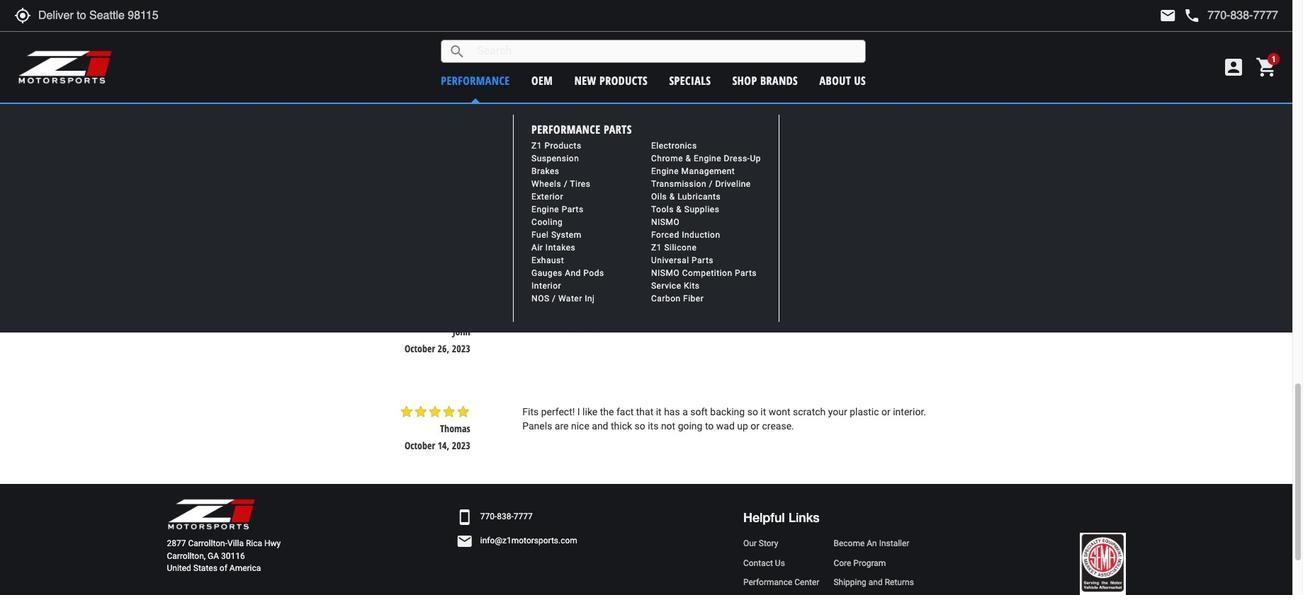 Task type: vqa. For each thing, say whether or not it's contained in the screenshot.
Forced Induction link
yes



Task type: locate. For each thing, give the bounding box(es) containing it.
aluminum for star
[[491, 37, 531, 50]]

us
[[854, 73, 866, 88], [775, 559, 785, 569]]

thick
[[611, 421, 632, 432]]

pods
[[583, 268, 604, 278]]

system
[[551, 230, 582, 240]]

z1 down forced
[[651, 243, 662, 253]]

or left crease.
[[751, 421, 760, 432]]

soft
[[690, 407, 708, 418]]

october inside star star star star star thomas october 14, 2023
[[405, 439, 435, 453]]

z1 for heater
[[479, 37, 488, 50]]

0 horizontal spatial engine
[[531, 204, 559, 214]]

shop brands link
[[732, 73, 798, 88]]

1 vertical spatial nismo
[[651, 268, 680, 278]]

the
[[602, 212, 616, 223], [541, 309, 555, 321], [598, 309, 612, 321], [755, 309, 769, 321], [600, 407, 614, 418]]

suspension
[[531, 153, 579, 163]]

z1 right search
[[479, 37, 488, 50]]

looks
[[522, 324, 549, 335]]

new products link
[[574, 73, 648, 88]]

center
[[794, 578, 819, 588]]

2 aluminum from the left
[[844, 37, 884, 50]]

1 vertical spatial of
[[220, 564, 227, 574]]

exhaust up gauges
[[531, 255, 564, 265]]

1 vertical spatial exhaust
[[531, 255, 564, 265]]

1 horizontal spatial us
[[854, 73, 866, 88]]

1 aluminum from the left
[[491, 37, 531, 50]]

performance center
[[743, 578, 819, 588]]

contact
[[743, 559, 773, 569]]

1 nismo from the top
[[651, 217, 680, 227]]

1 october from the top
[[405, 342, 435, 355]]

gauges and pods link
[[531, 268, 604, 278]]

2 vertical spatial fits
[[522, 407, 539, 418]]

of
[[587, 309, 596, 321], [220, 564, 227, 574]]

and down core program link on the bottom right of page
[[869, 578, 883, 588]]

z1
[[479, 37, 488, 50], [655, 37, 664, 50], [531, 141, 542, 151], [651, 243, 662, 253]]

0 vertical spatial exhaust
[[716, 37, 746, 50]]

fits for october 26, 2023
[[522, 309, 539, 321]]

engine down 'chrome'
[[651, 166, 679, 176]]

shipping and returns
[[834, 578, 914, 588]]

story
[[759, 539, 778, 549]]

z1 motorsports logo image
[[18, 50, 113, 85]]

0 vertical spatial us
[[854, 73, 866, 88]]

october left 26,
[[405, 342, 435, 355]]

become
[[834, 539, 865, 549]]

core program
[[834, 559, 886, 569]]

cnc aluminum bolt-on wheel spacers (20mm, 25mm, & 30mm) star star star
[[820, 37, 950, 78]]

up inside electronics chrome & engine dress-up engine management transmission / driveline oils & lubricants tools & supplies nismo forced induction z1 silicone universal parts nismo competition parts service kits carbon fiber
[[750, 153, 761, 163]]

smartphone 770-838-7777
[[456, 509, 533, 526]]

0 vertical spatial 2023
[[452, 342, 470, 355]]

z1 inside z1 metal 2 bolt exhaust gaskets star star star star star_half (36) $14
[[655, 37, 664, 50]]

z1 inside z1 products suspension brakes wheels / tires exterior engine parts cooling fuel system air intakes exhaust gauges and pods interior nos / water inj
[[531, 141, 542, 151]]

z1 for star
[[655, 37, 664, 50]]

2 vertical spatial a
[[682, 407, 688, 418]]

0 vertical spatial october
[[405, 342, 435, 355]]

universal
[[651, 255, 689, 265]]

so left the its
[[635, 421, 645, 432]]

0 vertical spatial or
[[881, 407, 890, 418]]

it left has
[[656, 407, 662, 418]]

nismo link
[[651, 217, 680, 227]]

aluminum inside z1 aluminum coolant bleeder port - heater hose star star star star star (136) $34.99
[[491, 37, 531, 50]]

the up the too!
[[598, 309, 612, 321]]

shipping and returns link
[[834, 577, 914, 589]]

perfectly, up fuel system link
[[541, 212, 581, 223]]

1 horizontal spatial /
[[564, 179, 568, 189]]

parts down the products
[[604, 122, 632, 137]]

0 horizontal spatial that
[[636, 407, 653, 418]]

or right plastic
[[881, 407, 890, 418]]

0 horizontal spatial /
[[552, 294, 556, 304]]

bolt
[[698, 37, 714, 50]]

2023 inside star star star star star thomas october 14, 2023
[[452, 439, 470, 453]]

without
[[707, 309, 740, 321]]

piece.
[[925, 309, 951, 321]]

2 october from the top
[[405, 439, 435, 453]]

performance parts link
[[531, 122, 632, 138]]

fits perfect! i like the fact that it has a soft backing so it wont scratch your plastic or interior. panels are nice and thick so its not going to wad up or crease.
[[522, 407, 926, 432]]

0 vertical spatial that
[[795, 309, 812, 321]]

up right wad
[[737, 421, 748, 432]]

2 fits from the top
[[522, 309, 539, 321]]

about us link
[[819, 73, 866, 88]]

& inside cnc aluminum bolt-on wheel spacers (20mm, 25mm, & 30mm) star star star
[[914, 48, 919, 61]]

returns
[[885, 578, 914, 588]]

the right all
[[755, 309, 769, 321]]

1 vertical spatial engine
[[651, 166, 679, 176]]

it left wont
[[760, 407, 766, 418]]

that inside fits perfect! i like the fact that it has a soft backing so it wont scratch your plastic or interior. panels are nice and thick so its not going to wad up or crease.
[[636, 407, 653, 418]]

hose
[[554, 48, 573, 61]]

1 vertical spatial performance
[[743, 578, 792, 588]]

hwy
[[264, 539, 281, 549]]

interior.
[[893, 407, 926, 418]]

0 vertical spatial nismo
[[651, 217, 680, 227]]

perfectly, inside fits the shape of the windshield perfectly, without all the gaps that come with a universal-fit piece. looks fantastic too!
[[664, 309, 704, 321]]

engine
[[694, 153, 721, 163], [651, 166, 679, 176], [531, 204, 559, 214]]

z1 up the suspension link
[[531, 141, 542, 151]]

core
[[834, 559, 851, 569]]

0 vertical spatial performance
[[531, 122, 600, 137]]

0 vertical spatial of
[[587, 309, 596, 321]]

aluminum left 'coolant' at the left top of page
[[491, 37, 531, 50]]

1 vertical spatial nice
[[571, 421, 589, 432]]

fits inside fits the shape of the windshield perfectly, without all the gaps that come with a universal-fit piece. looks fantastic too!
[[522, 309, 539, 321]]

new
[[574, 73, 596, 88]]

and left pods
[[565, 268, 581, 278]]

a right "is"
[[648, 212, 653, 223]]

0 vertical spatial a
[[648, 212, 653, 223]]

engine inside z1 products suspension brakes wheels / tires exterior engine parts cooling fuel system air intakes exhaust gauges and pods interior nos / water inj
[[531, 204, 559, 214]]

1 horizontal spatial exhaust
[[716, 37, 746, 50]]

brakes link
[[531, 166, 559, 176]]

1 horizontal spatial it
[[760, 407, 766, 418]]

1 vertical spatial that
[[636, 407, 653, 418]]

0 horizontal spatial of
[[220, 564, 227, 574]]

fits up looks at bottom
[[522, 309, 539, 321]]

1 horizontal spatial nice
[[655, 212, 674, 223]]

0 vertical spatial perfectly,
[[541, 212, 581, 223]]

&
[[914, 48, 919, 61], [686, 153, 691, 163], [669, 192, 675, 202], [676, 204, 682, 214]]

0 horizontal spatial it
[[656, 407, 662, 418]]

specials
[[669, 73, 711, 88]]

october left 14,
[[405, 439, 435, 453]]

carbon
[[651, 294, 681, 304]]

with
[[842, 309, 861, 321]]

perfectly, down the "carbon fiber" link
[[664, 309, 704, 321]]

2023
[[452, 342, 470, 355], [452, 439, 470, 453]]

1 vertical spatial a
[[863, 309, 869, 321]]

z1 left metal
[[655, 37, 664, 50]]

chrome
[[651, 153, 683, 163]]

1 it from the left
[[656, 407, 662, 418]]

of down inj
[[587, 309, 596, 321]]

/ right nos
[[552, 294, 556, 304]]

phone link
[[1184, 7, 1278, 24]]

performance for performance parts
[[531, 122, 600, 137]]

windshield
[[615, 309, 662, 321]]

nismo up forced
[[651, 217, 680, 227]]

exhaust inside z1 metal 2 bolt exhaust gaskets star star star star star_half (36) $14
[[716, 37, 746, 50]]

us right about
[[854, 73, 866, 88]]

0 horizontal spatial exhaust
[[531, 255, 564, 265]]

0 vertical spatial fits
[[522, 212, 539, 223]]

so right the backing
[[747, 407, 758, 418]]

1 horizontal spatial performance
[[743, 578, 792, 588]]

1 horizontal spatial up
[[750, 153, 761, 163]]

up inside fits perfect! i like the fact that it has a soft backing so it wont scratch your plastic or interior. panels are nice and thick so its not going to wad up or crease.
[[737, 421, 748, 432]]

nismo
[[651, 217, 680, 227], [651, 268, 680, 278]]

2 2023 from the top
[[452, 439, 470, 453]]

bag
[[619, 212, 635, 223]]

and inside fits perfect! i like the fact that it has a soft backing so it wont scratch your plastic or interior. panels are nice and thick so its not going to wad up or crease.
[[592, 421, 608, 432]]

1 vertical spatial us
[[775, 559, 785, 569]]

& down oils & lubricants link
[[676, 204, 682, 214]]

/ inside electronics chrome & engine dress-up engine management transmission / driveline oils & lubricants tools & supplies nismo forced induction z1 silicone universal parts nismo competition parts service kits carbon fiber
[[709, 179, 713, 189]]

1 horizontal spatial aluminum
[[844, 37, 884, 50]]

& right oils
[[669, 192, 675, 202]]

going
[[678, 421, 702, 432]]

us for about us
[[854, 73, 866, 88]]

0 vertical spatial up
[[750, 153, 761, 163]]

electronics
[[651, 141, 697, 151]]

& up engine management link
[[686, 153, 691, 163]]

2
[[691, 37, 696, 50]]

fiber
[[683, 294, 704, 304]]

1 horizontal spatial a
[[682, 407, 688, 418]]

and down the like
[[592, 421, 608, 432]]

all
[[742, 309, 752, 321]]

a
[[648, 212, 653, 223], [863, 309, 869, 321], [682, 407, 688, 418]]

core program link
[[834, 558, 914, 570]]

performance
[[531, 122, 600, 137], [743, 578, 792, 588]]

exhaust inside z1 products suspension brakes wheels / tires exterior engine parts cooling fuel system air intakes exhaust gauges and pods interior nos / water inj
[[531, 255, 564, 265]]

1 vertical spatial 2023
[[452, 439, 470, 453]]

oils
[[651, 192, 667, 202]]

wont
[[769, 407, 790, 418]]

1 horizontal spatial that
[[795, 309, 812, 321]]

scratch
[[793, 407, 826, 418]]

1 2023 from the top
[[452, 342, 470, 355]]

exhaust up star_half
[[716, 37, 746, 50]]

cnc
[[826, 37, 841, 50]]

that up the its
[[636, 407, 653, 418]]

0 horizontal spatial performance
[[531, 122, 600, 137]]

parts up system
[[562, 204, 584, 214]]

mail
[[1159, 7, 1176, 24]]

carrollton-
[[188, 539, 227, 549]]

/ left tires
[[564, 179, 568, 189]]

competition
[[682, 268, 732, 278]]

of inside fits the shape of the windshield perfectly, without all the gaps that come with a universal-fit piece. looks fantastic too!
[[587, 309, 596, 321]]

us down our story link
[[775, 559, 785, 569]]

2 horizontal spatial a
[[863, 309, 869, 321]]

0 horizontal spatial aluminum
[[491, 37, 531, 50]]

1 horizontal spatial so
[[747, 407, 758, 418]]

an
[[867, 539, 877, 549]]

1 horizontal spatial perfectly,
[[664, 309, 704, 321]]

3 fits from the top
[[522, 407, 539, 418]]

performance down contact us
[[743, 578, 792, 588]]

2 horizontal spatial engine
[[694, 153, 721, 163]]

about
[[819, 73, 851, 88]]

and inside z1 products suspension brakes wheels / tires exterior engine parts cooling fuel system air intakes exhaust gauges and pods interior nos / water inj
[[565, 268, 581, 278]]

nice up forced
[[655, 212, 674, 223]]

nice inside fits perfect! i like the fact that it has a soft backing so it wont scratch your plastic or interior. panels are nice and thick so its not going to wad up or crease.
[[571, 421, 589, 432]]

2 it from the left
[[760, 407, 766, 418]]

carbon fiber link
[[651, 294, 704, 304]]

parts right 'competition'
[[735, 268, 757, 278]]

a right has
[[682, 407, 688, 418]]

gaskets
[[749, 37, 779, 50]]

fits inside fits perfect! i like the fact that it has a soft backing so it wont scratch your plastic or interior. panels are nice and thick so its not going to wad up or crease.
[[522, 407, 539, 418]]

2023 right 14,
[[452, 439, 470, 453]]

z1 aluminum coolant bleeder port - heater hose star star star star star (136) $34.99
[[479, 37, 619, 95]]

performance up products
[[531, 122, 600, 137]]

the right the like
[[600, 407, 614, 418]]

too!
[[593, 324, 610, 335]]

a right with
[[863, 309, 869, 321]]

1 vertical spatial october
[[405, 439, 435, 453]]

email info@z1motorsports.com
[[456, 533, 577, 551]]

1 horizontal spatial of
[[587, 309, 596, 321]]

aluminum inside cnc aluminum bolt-on wheel spacers (20mm, 25mm, & 30mm) star star star
[[844, 37, 884, 50]]

metal
[[666, 37, 689, 50]]

1 vertical spatial up
[[737, 421, 748, 432]]

aluminum right cnc
[[844, 37, 884, 50]]

z1 inside z1 aluminum coolant bleeder port - heater hose star star star star star (136) $34.99
[[479, 37, 488, 50]]

driveline
[[715, 179, 751, 189]]

2 vertical spatial engine
[[531, 204, 559, 214]]

fits up fuel
[[522, 212, 539, 223]]

nice down i
[[571, 421, 589, 432]]

engine up management
[[694, 153, 721, 163]]

suspension link
[[531, 153, 579, 163]]

1 vertical spatial fits
[[522, 309, 539, 321]]

gaps
[[771, 309, 793, 321]]

that right 'gaps'
[[795, 309, 812, 321]]

up up driveline
[[750, 153, 761, 163]]

engine up cooling
[[531, 204, 559, 214]]

0 horizontal spatial nice
[[571, 421, 589, 432]]

of down 30116
[[220, 564, 227, 574]]

1 vertical spatial perfectly,
[[664, 309, 704, 321]]

0 horizontal spatial so
[[635, 421, 645, 432]]

2023 down john
[[452, 342, 470, 355]]

carrollton,
[[167, 552, 206, 562]]

our story link
[[743, 539, 819, 551]]

0 horizontal spatial us
[[775, 559, 785, 569]]

nismo up service
[[651, 268, 680, 278]]

(36)
[[745, 54, 762, 65]]

1 vertical spatial or
[[751, 421, 760, 432]]

water
[[558, 294, 582, 304]]

0 horizontal spatial up
[[737, 421, 748, 432]]

2 horizontal spatial /
[[709, 179, 713, 189]]

phone
[[1184, 7, 1201, 24]]

& right '25mm,'
[[914, 48, 919, 61]]

/ down management
[[709, 179, 713, 189]]

shape
[[557, 309, 584, 321]]

fits up panels
[[522, 407, 539, 418]]

1 horizontal spatial or
[[881, 407, 890, 418]]

john october 26, 2023
[[405, 325, 470, 355]]



Task type: describe. For each thing, give the bounding box(es) containing it.
transmission / driveline link
[[651, 179, 751, 189]]

2877
[[167, 539, 186, 549]]

1 vertical spatial so
[[635, 421, 645, 432]]

has
[[664, 407, 680, 418]]

states
[[193, 564, 217, 574]]

air
[[531, 243, 543, 253]]

fits for thomas
[[522, 407, 539, 418]]

0 horizontal spatial perfectly,
[[541, 212, 581, 223]]

z1 products link
[[531, 141, 581, 151]]

2 nismo from the top
[[651, 268, 680, 278]]

contact us link
[[743, 558, 819, 570]]

1 fits from the top
[[522, 212, 539, 223]]

air intakes link
[[531, 243, 575, 253]]

i
[[577, 407, 580, 418]]

like
[[582, 407, 598, 418]]

parts inside z1 products suspension brakes wheels / tires exterior engine parts cooling fuel system air intakes exhaust gauges and pods interior nos / water inj
[[562, 204, 584, 214]]

26,
[[438, 342, 449, 355]]

sema member logo image
[[1080, 533, 1126, 596]]

oils & lubricants link
[[651, 192, 721, 202]]

become an installer
[[834, 539, 909, 549]]

exhaust link
[[531, 255, 564, 265]]

z1 metal 2 bolt exhaust gaskets star star star star star_half (36) $14
[[655, 37, 779, 84]]

gauges
[[531, 268, 562, 278]]

fits the shape of the windshield perfectly, without all the gaps that come with a universal-fit piece. looks fantastic too!
[[522, 309, 951, 335]]

come
[[815, 309, 840, 321]]

ga
[[208, 552, 219, 562]]

25mm,
[[884, 48, 911, 61]]

info@z1motorsports.com link
[[480, 536, 577, 548]]

heater
[[526, 48, 552, 61]]

fit
[[913, 309, 922, 321]]

crease.
[[762, 421, 794, 432]]

2023 inside john october 26, 2023
[[452, 342, 470, 355]]

email
[[456, 533, 473, 551]]

wheel
[[919, 37, 943, 50]]

engine management link
[[651, 166, 735, 176]]

universal parts link
[[651, 255, 714, 265]]

bleeder
[[566, 37, 595, 50]]

parts up nismo competition parts link
[[692, 255, 714, 265]]

cooling
[[531, 217, 563, 227]]

helpful links
[[743, 510, 820, 526]]

info@z1motorsports.com
[[480, 537, 577, 547]]

currently
[[572, 110, 620, 124]]

specials link
[[669, 73, 711, 88]]

links
[[788, 510, 820, 526]]

0 vertical spatial engine
[[694, 153, 721, 163]]

thomas
[[440, 422, 470, 436]]

new products
[[574, 73, 648, 88]]

aluminum for &
[[844, 37, 884, 50]]

z1 company logo image
[[167, 499, 255, 532]]

$14
[[710, 70, 724, 84]]

fits perfectly, and the bag is a nice touch
[[522, 212, 701, 223]]

wheels / tires link
[[531, 179, 590, 189]]

a inside fits the shape of the windshield perfectly, without all the gaps that come with a universal-fit piece. looks fantastic too!
[[863, 309, 869, 321]]

about us
[[819, 73, 866, 88]]

program
[[853, 559, 886, 569]]

shop
[[732, 73, 757, 88]]

bolt-
[[887, 37, 905, 50]]

nismo competition parts link
[[651, 268, 757, 278]]

1 horizontal spatial engine
[[651, 166, 679, 176]]

forced
[[651, 230, 679, 240]]

mail link
[[1159, 7, 1176, 24]]

shipping
[[834, 578, 866, 588]]

chrome & engine dress-up link
[[651, 153, 761, 163]]

the down nos
[[541, 309, 555, 321]]

port
[[598, 37, 614, 50]]

nos
[[531, 294, 549, 304]]

coolant
[[534, 37, 563, 50]]

the inside fits perfect! i like the fact that it has a soft backing so it wont scratch your plastic or interior. panels are nice and thick so its not going to wad up or crease.
[[600, 407, 614, 418]]

brands
[[760, 73, 798, 88]]

become an installer link
[[834, 539, 914, 551]]

october inside john october 26, 2023
[[405, 342, 435, 355]]

is
[[638, 212, 645, 223]]

currently shopping: r35 (change model)
[[572, 110, 769, 124]]

2877 carrollton-villa rica hwy carrollton, ga 30116 united states of america
[[167, 539, 281, 574]]

dress-
[[724, 153, 750, 163]]

0 horizontal spatial a
[[648, 212, 653, 223]]

performance center link
[[743, 577, 819, 589]]

z1 for tires
[[531, 141, 542, 151]]

z1 inside electronics chrome & engine dress-up engine management transmission / driveline oils & lubricants tools & supplies nismo forced induction z1 silicone universal parts nismo competition parts service kits carbon fiber
[[651, 243, 662, 253]]

panels
[[522, 421, 552, 432]]

touch
[[676, 212, 701, 223]]

Search search field
[[466, 40, 865, 62]]

america
[[229, 564, 261, 574]]

interior
[[531, 281, 561, 291]]

cooling link
[[531, 217, 563, 227]]

0 horizontal spatial or
[[751, 421, 760, 432]]

performance for performance center
[[743, 578, 792, 588]]

0 vertical spatial nice
[[655, 212, 674, 223]]

induction
[[682, 230, 720, 240]]

contact us
[[743, 559, 785, 569]]

performance link
[[441, 73, 510, 88]]

nos / water inj link
[[531, 294, 595, 304]]

spacers
[[820, 48, 848, 61]]

and left bag
[[583, 212, 600, 223]]

supplies
[[684, 204, 719, 214]]

universal-
[[871, 309, 913, 321]]

john
[[453, 325, 470, 338]]

0 vertical spatial so
[[747, 407, 758, 418]]

of inside 2877 carrollton-villa rica hwy carrollton, ga 30116 united states of america
[[220, 564, 227, 574]]

that inside fits the shape of the windshield perfectly, without all the gaps that come with a universal-fit piece. looks fantastic too!
[[795, 309, 812, 321]]

tools
[[651, 204, 674, 214]]

interior link
[[531, 281, 561, 291]]

a inside fits perfect! i like the fact that it has a soft backing so it wont scratch your plastic or interior. panels are nice and thick so its not going to wad up or crease.
[[682, 407, 688, 418]]

770-
[[480, 513, 497, 522]]

villa
[[227, 539, 244, 549]]

us for contact us
[[775, 559, 785, 569]]

united
[[167, 564, 191, 574]]

engine parts link
[[531, 204, 584, 214]]

star_half
[[729, 53, 743, 67]]

wheels
[[531, 179, 561, 189]]

(20mm,
[[851, 48, 881, 61]]

the left bag
[[602, 212, 616, 223]]



